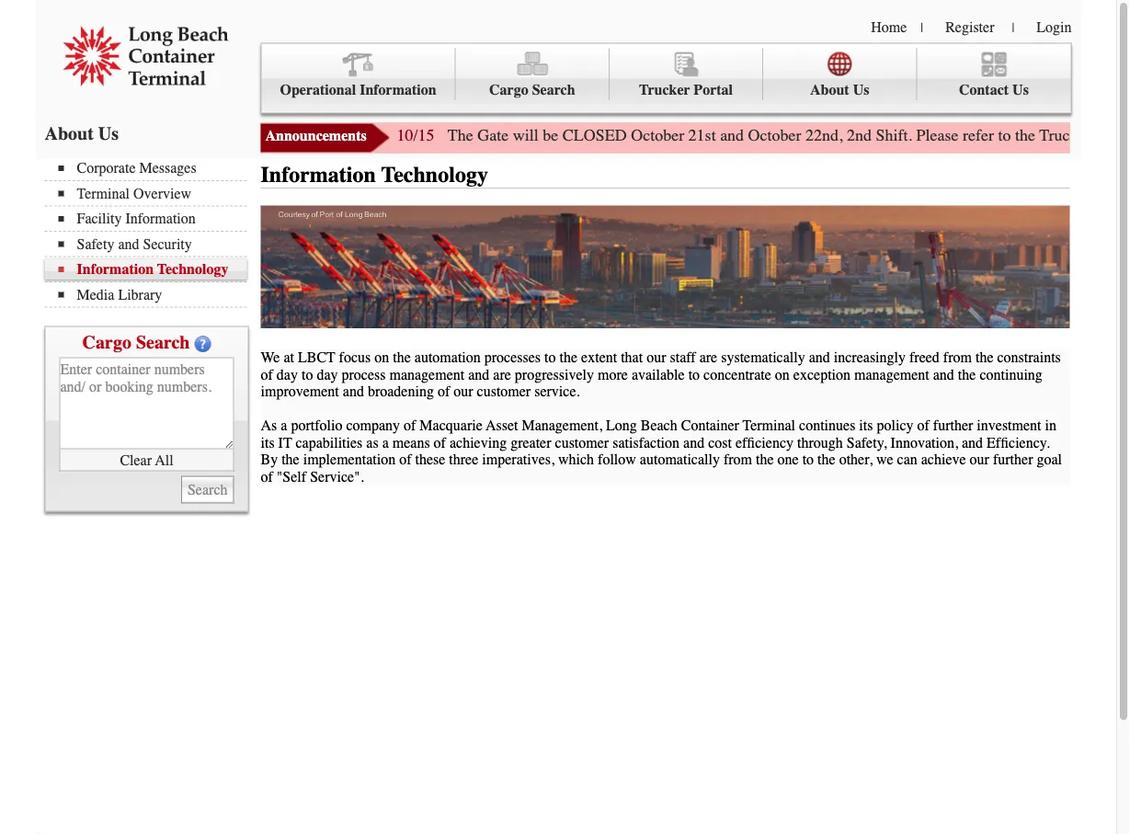 Task type: locate. For each thing, give the bounding box(es) containing it.
1 horizontal spatial on
[[775, 366, 790, 383]]

cost
[[708, 434, 732, 451]]

the left one
[[756, 451, 774, 468]]

1 horizontal spatial customer
[[555, 434, 609, 451]]

innovation,
[[891, 434, 958, 451]]

operational information
[[280, 81, 437, 98]]

0 horizontal spatial terminal
[[77, 185, 130, 202]]

our up macquarie
[[454, 383, 473, 400]]

Enter container numbers and/ or booking numbers.  text field
[[59, 357, 234, 449]]

the
[[1015, 126, 1036, 145], [393, 349, 411, 366], [560, 349, 578, 366], [976, 349, 994, 366], [958, 366, 976, 383], [282, 451, 300, 468], [756, 451, 774, 468], [818, 451, 836, 468]]

0 horizontal spatial technology
[[157, 261, 228, 278]]

on left the exception
[[775, 366, 790, 383]]

terminal inside as a portfolio company of macquarie asset management, long beach container terminal continues its policy of further investment in its it capabilities as a means of achieving greater customer satisfaction and cost efficiency through safety, innovation, and efficiency​. by the implementation of these three imperatives, which follow automatically from the one to the other, we can achieve our further goal of "self service".​​
[[743, 417, 796, 434]]

can
[[897, 451, 918, 468]]

from down container
[[724, 451, 752, 468]]

of left "self
[[261, 468, 273, 485]]

to right one
[[803, 451, 814, 468]]

1 horizontal spatial management
[[854, 366, 930, 383]]

from
[[943, 349, 972, 366], [724, 451, 752, 468]]

further down investment
[[993, 451, 1033, 468]]

these
[[415, 451, 445, 468]]

0 horizontal spatial customer
[[477, 383, 531, 400]]

exception
[[794, 366, 851, 383]]

0 vertical spatial further
[[933, 417, 973, 434]]

october left the 21st
[[631, 126, 684, 145]]

0 horizontal spatial management
[[389, 366, 465, 383]]

technology inside corporate messages terminal overview facility information safety and security information technology media library
[[157, 261, 228, 278]]

overview
[[133, 185, 191, 202]]

0 horizontal spatial cargo
[[82, 332, 131, 353]]

of right policy
[[917, 417, 930, 434]]

2 vertical spatial our
[[970, 451, 989, 468]]

10/15 the gate will be closed october 21st and october 22nd, 2nd shift. please refer to the truck gate ho
[[397, 126, 1130, 145]]

customer inside we at lbct focus on the automation processes to the extent that our staff are systematically and increasingly freed from the constraints of day to day process management and are progressively more available to concentrate on exception management and the continuing improvement and broadening of our customer service.
[[477, 383, 531, 400]]

1 vertical spatial menu bar
[[45, 158, 256, 308]]

1 vertical spatial cargo search
[[82, 332, 190, 353]]

gate left the 'ho'
[[1083, 126, 1114, 145]]

the left "truck"
[[1015, 126, 1036, 145]]

the
[[448, 126, 473, 145]]

facility
[[77, 210, 122, 227]]

customer right greater
[[555, 434, 609, 451]]

0 horizontal spatial about us
[[45, 123, 119, 144]]

1 horizontal spatial october
[[748, 126, 802, 145]]

terminal down corporate
[[77, 185, 130, 202]]

0 horizontal spatial october
[[631, 126, 684, 145]]

to
[[998, 126, 1011, 145], [545, 349, 556, 366], [302, 366, 313, 383], [689, 366, 700, 383], [803, 451, 814, 468]]

0 vertical spatial cargo search
[[489, 81, 575, 98]]

information up 10/15
[[360, 81, 437, 98]]

1 horizontal spatial us
[[853, 81, 869, 98]]

0 vertical spatial customer
[[477, 383, 531, 400]]

1 vertical spatial technology
[[157, 261, 228, 278]]

and
[[720, 126, 744, 145], [118, 235, 139, 252], [809, 349, 830, 366], [468, 366, 490, 383], [933, 366, 954, 383], [343, 383, 364, 400], [683, 434, 705, 451], [962, 434, 983, 451]]

cargo search down library at the left of page
[[82, 332, 190, 353]]

cargo search up will
[[489, 81, 575, 98]]

goal
[[1037, 451, 1062, 468]]

cargo
[[489, 81, 529, 98], [82, 332, 131, 353]]

2 horizontal spatial our
[[970, 451, 989, 468]]

0 vertical spatial technology
[[381, 162, 488, 188]]

about us link
[[763, 48, 917, 100]]

1 vertical spatial further
[[993, 451, 1033, 468]]

greater
[[511, 434, 551, 451]]

us
[[853, 81, 869, 98], [1013, 81, 1029, 98], [98, 123, 119, 144]]

follow
[[598, 451, 636, 468]]

on right focus
[[375, 349, 389, 366]]

about us up "22nd,"
[[810, 81, 869, 98]]

clear all button
[[59, 449, 234, 471]]

about us up corporate
[[45, 123, 119, 144]]

beach
[[641, 417, 678, 434]]

| left login
[[1012, 20, 1015, 35]]

three
[[449, 451, 479, 468]]

None submit
[[181, 476, 234, 504]]

of
[[261, 366, 273, 383], [438, 383, 450, 400], [404, 417, 416, 434], [917, 417, 930, 434], [434, 434, 446, 451], [399, 451, 412, 468], [261, 468, 273, 485]]

1 vertical spatial about us
[[45, 123, 119, 144]]

security
[[143, 235, 192, 252]]

us up 2nd
[[853, 81, 869, 98]]

staff
[[670, 349, 696, 366]]

1 management from the left
[[389, 366, 465, 383]]

technology down security
[[157, 261, 228, 278]]

management up policy
[[854, 366, 930, 383]]

operational
[[280, 81, 356, 98]]

at
[[284, 349, 294, 366]]

its left policy
[[859, 417, 873, 434]]

clear
[[120, 451, 152, 468]]

our right the that
[[647, 349, 666, 366]]

means
[[392, 434, 430, 451]]

truck
[[1040, 126, 1078, 145]]

register
[[946, 18, 995, 35]]

cargo search
[[489, 81, 575, 98], [82, 332, 190, 353]]

cargo search link
[[456, 48, 610, 100]]

which
[[558, 451, 594, 468]]

from inside as a portfolio company of macquarie asset management, long beach container terminal continues its policy of further investment in its it capabilities as a means of achieving greater customer satisfaction and cost efficiency through safety, innovation, and efficiency​. by the implementation of these three imperatives, which follow automatically from the one to the other, we can achieve our further goal of "self service".​​
[[724, 451, 752, 468]]

our right achieve
[[970, 451, 989, 468]]

0 horizontal spatial day
[[277, 366, 298, 383]]

be
[[543, 126, 558, 145]]

1 horizontal spatial gate
[[1083, 126, 1114, 145]]

1 vertical spatial cargo
[[82, 332, 131, 353]]

are right staff
[[700, 349, 717, 366]]

in
[[1045, 417, 1057, 434]]

information down announcements
[[261, 162, 376, 188]]

search
[[532, 81, 575, 98], [136, 332, 190, 353]]

management,
[[522, 417, 602, 434]]

efficiency​.
[[987, 434, 1050, 451]]

continuing
[[980, 366, 1043, 383]]

of down automation
[[438, 383, 450, 400]]

information down overview
[[125, 210, 196, 227]]

technology down 10/15
[[381, 162, 488, 188]]

about up corporate
[[45, 123, 94, 144]]

day
[[277, 366, 298, 383], [317, 366, 338, 383]]

information
[[360, 81, 437, 98], [261, 162, 376, 188], [125, 210, 196, 227], [77, 261, 154, 278]]

the left constraints
[[976, 349, 994, 366]]

menu bar
[[261, 43, 1072, 114], [45, 158, 256, 308]]

1 horizontal spatial terminal
[[743, 417, 796, 434]]

technology
[[381, 162, 488, 188], [157, 261, 228, 278]]

0 vertical spatial menu bar
[[261, 43, 1072, 114]]

its left "it"
[[261, 434, 275, 451]]

| right home link
[[921, 20, 923, 35]]

1 vertical spatial terminal
[[743, 417, 796, 434]]

1 horizontal spatial its
[[859, 417, 873, 434]]

1 horizontal spatial cargo
[[489, 81, 529, 98]]

october
[[631, 126, 684, 145], [748, 126, 802, 145]]

0 vertical spatial about
[[810, 81, 849, 98]]

shift.
[[876, 126, 912, 145]]

0 vertical spatial terminal
[[77, 185, 130, 202]]

systematically
[[721, 349, 805, 366]]

0 horizontal spatial gate
[[477, 126, 509, 145]]

cargo up will
[[489, 81, 529, 98]]

about us
[[810, 81, 869, 98], [45, 123, 119, 144]]

cargo down media
[[82, 332, 131, 353]]

search up be
[[532, 81, 575, 98]]

ho
[[1118, 126, 1130, 145]]

and right safety
[[118, 235, 139, 252]]

1 horizontal spatial day
[[317, 366, 338, 383]]

day left focus
[[317, 366, 338, 383]]

that
[[621, 349, 643, 366]]

1 vertical spatial customer
[[555, 434, 609, 451]]

1 horizontal spatial our
[[647, 349, 666, 366]]

the left extent
[[560, 349, 578, 366]]

to inside as a portfolio company of macquarie asset management, long beach container terminal continues its policy of further investment in its it capabilities as a means of achieving greater customer satisfaction and cost efficiency through safety, innovation, and efficiency​. by the implementation of these three imperatives, which follow automatically from the one to the other, we can achieve our further goal of "self service".​​
[[803, 451, 814, 468]]

search down media library "link"
[[136, 332, 190, 353]]

1 vertical spatial from
[[724, 451, 752, 468]]

us right contact
[[1013, 81, 1029, 98]]

0 vertical spatial from
[[943, 349, 972, 366]]

0 horizontal spatial us
[[98, 123, 119, 144]]

terminal up one
[[743, 417, 796, 434]]

safety and security link
[[58, 235, 247, 252]]

2 october from the left
[[748, 126, 802, 145]]

satisfaction
[[613, 434, 680, 451]]

media library link
[[58, 286, 247, 303]]

gate right the the at the top left of page
[[477, 126, 509, 145]]

and down focus
[[343, 383, 364, 400]]

us up corporate
[[98, 123, 119, 144]]

more
[[598, 366, 628, 383]]

terminal overview link
[[58, 185, 247, 202]]

1 horizontal spatial |
[[1012, 20, 1015, 35]]

asset
[[486, 417, 518, 434]]

are up asset
[[493, 366, 511, 383]]

2 horizontal spatial us
[[1013, 81, 1029, 98]]

0 horizontal spatial its
[[261, 434, 275, 451]]

1 horizontal spatial are
[[700, 349, 717, 366]]

terminal inside corporate messages terminal overview facility information safety and security information technology media library
[[77, 185, 130, 202]]

about up "22nd,"
[[810, 81, 849, 98]]

information down safety
[[77, 261, 154, 278]]

1 horizontal spatial from
[[943, 349, 972, 366]]

from right freed
[[943, 349, 972, 366]]

0 horizontal spatial further
[[933, 417, 973, 434]]

home
[[871, 18, 907, 35]]

the left other,
[[818, 451, 836, 468]]

0 horizontal spatial about
[[45, 123, 94, 144]]

information technology
[[261, 162, 488, 188]]

0 horizontal spatial menu bar
[[45, 158, 256, 308]]

0 vertical spatial search
[[532, 81, 575, 98]]

efficiency
[[736, 434, 794, 451]]

22nd,
[[806, 126, 843, 145]]

1 day from the left
[[277, 366, 298, 383]]

management up macquarie
[[389, 366, 465, 383]]

a
[[281, 417, 287, 434], [382, 434, 389, 451]]

1 horizontal spatial technology
[[381, 162, 488, 188]]

one
[[778, 451, 799, 468]]

as
[[261, 417, 277, 434]]

customer up asset
[[477, 383, 531, 400]]

0 horizontal spatial |
[[921, 20, 923, 35]]

0 horizontal spatial from
[[724, 451, 752, 468]]

further up achieve
[[933, 417, 973, 434]]

media
[[77, 286, 114, 303]]

0 vertical spatial about us
[[810, 81, 869, 98]]

login
[[1037, 18, 1072, 35]]

a right as
[[382, 434, 389, 451]]

freed
[[910, 349, 940, 366]]

1 vertical spatial search
[[136, 332, 190, 353]]

1 horizontal spatial menu bar
[[261, 43, 1072, 114]]

are
[[700, 349, 717, 366], [493, 366, 511, 383]]

0 horizontal spatial cargo search
[[82, 332, 190, 353]]

to right at
[[302, 366, 313, 383]]

us for about us link
[[853, 81, 869, 98]]

october left "22nd,"
[[748, 126, 802, 145]]

portfolio
[[291, 417, 342, 434]]

0 vertical spatial cargo
[[489, 81, 529, 98]]

macquarie
[[420, 417, 483, 434]]

a right "as"
[[281, 417, 287, 434]]

we
[[876, 451, 893, 468]]

safety,
[[847, 434, 887, 451]]

0 horizontal spatial our
[[454, 383, 473, 400]]

day left lbct
[[277, 366, 298, 383]]

corporate messages terminal overview facility information safety and security information technology media library
[[77, 160, 228, 303]]



Task type: vqa. For each thing, say whether or not it's contained in the screenshot.
zip :
no



Task type: describe. For each thing, give the bounding box(es) containing it.
corporate
[[77, 160, 136, 177]]

home link
[[871, 18, 907, 35]]

information technology link
[[58, 261, 247, 278]]

2 management from the left
[[854, 366, 930, 383]]

automation
[[415, 349, 481, 366]]

increasingly
[[834, 349, 906, 366]]

service".​​
[[310, 468, 364, 485]]

as a portfolio company of macquarie asset management, long beach container terminal continues its policy of further investment in its it capabilities as a means of achieving greater customer satisfaction and cost efficiency through safety, innovation, and efficiency​. by the implementation of these three imperatives, which follow automatically from the one to the other, we can achieve our further goal of "self service".​​
[[261, 417, 1062, 485]]

progressively
[[515, 366, 594, 383]]

refer
[[963, 126, 994, 145]]

1 horizontal spatial about
[[810, 81, 849, 98]]

closed
[[562, 126, 627, 145]]

by
[[261, 451, 278, 468]]

extent
[[581, 349, 617, 366]]

our inside as a portfolio company of macquarie asset management, long beach container terminal continues its policy of further investment in its it capabilities as a means of achieving greater customer satisfaction and cost efficiency through safety, innovation, and efficiency​. by the implementation of these three imperatives, which follow automatically from the one to the other, we can achieve our further goal of "self service".​​
[[970, 451, 989, 468]]

contact
[[959, 81, 1009, 98]]

imperatives,
[[482, 451, 555, 468]]

register link
[[946, 18, 995, 35]]

1 october from the left
[[631, 126, 684, 145]]

0 horizontal spatial a
[[281, 417, 287, 434]]

2nd
[[847, 126, 872, 145]]

2 | from the left
[[1012, 20, 1015, 35]]

facility information link
[[58, 210, 247, 227]]

automatically
[[640, 451, 720, 468]]

we at lbct focus on the automation processes to the extent that our staff are systematically and increasingly freed from the constraints of day to day process management and are progressively more available to concentrate on exception management and the continuing improvement and broadening of our customer service.
[[261, 349, 1061, 400]]

capabilities
[[296, 434, 363, 451]]

us for the contact us link
[[1013, 81, 1029, 98]]

and up asset
[[468, 366, 490, 383]]

0 vertical spatial our
[[647, 349, 666, 366]]

lbct
[[298, 349, 335, 366]]

1 vertical spatial our
[[454, 383, 473, 400]]

operational information link
[[262, 48, 456, 100]]

container
[[681, 417, 739, 434]]

login link
[[1037, 18, 1072, 35]]

1 horizontal spatial about us
[[810, 81, 869, 98]]

corporate messages link
[[58, 160, 247, 177]]

messages
[[139, 160, 197, 177]]

trucker
[[639, 81, 690, 98]]

contact us link
[[917, 48, 1071, 100]]

the right by
[[282, 451, 300, 468]]

implementation
[[303, 451, 396, 468]]

service.
[[534, 383, 580, 400]]

company
[[346, 417, 400, 434]]

processes
[[484, 349, 541, 366]]

and right the 21st
[[720, 126, 744, 145]]

from inside we at lbct focus on the automation processes to the extent that our staff are systematically and increasingly freed from the constraints of day to day process management and are progressively more available to concentrate on exception management and the continuing improvement and broadening of our customer service.
[[943, 349, 972, 366]]

investment
[[977, 417, 1042, 434]]

information inside "operational information" 'link'
[[360, 81, 437, 98]]

and left the increasingly
[[809, 349, 830, 366]]

focus
[[339, 349, 371, 366]]

broadening
[[368, 383, 434, 400]]

1 gate from the left
[[477, 126, 509, 145]]

process
[[342, 366, 386, 383]]

2 gate from the left
[[1083, 126, 1114, 145]]

library
[[118, 286, 162, 303]]

1 horizontal spatial cargo search
[[489, 81, 575, 98]]

of left these
[[399, 451, 412, 468]]

will
[[513, 126, 539, 145]]

we
[[261, 349, 280, 366]]

continues
[[799, 417, 856, 434]]

of right the means
[[434, 434, 446, 451]]

10/15
[[397, 126, 435, 145]]

1 horizontal spatial a
[[382, 434, 389, 451]]

announcements
[[265, 127, 367, 144]]

of down broadening
[[404, 417, 416, 434]]

21st
[[688, 126, 716, 145]]

trucker portal
[[639, 81, 733, 98]]

the up broadening
[[393, 349, 411, 366]]

1 vertical spatial about
[[45, 123, 94, 144]]

constraints
[[997, 349, 1061, 366]]

clear all
[[120, 451, 173, 468]]

long
[[606, 417, 637, 434]]

0 horizontal spatial on
[[375, 349, 389, 366]]

achieve
[[921, 451, 966, 468]]

menu bar containing corporate messages
[[45, 158, 256, 308]]

through
[[797, 434, 843, 451]]

and left efficiency​.
[[962, 434, 983, 451]]

and left continuing
[[933, 366, 954, 383]]

menu bar containing operational information
[[261, 43, 1072, 114]]

of left at
[[261, 366, 273, 383]]

customer inside as a portfolio company of macquarie asset management, long beach container terminal continues its policy of further investment in its it capabilities as a means of achieving greater customer satisfaction and cost efficiency through safety, innovation, and efficiency​. by the implementation of these three imperatives, which follow automatically from the one to the other, we can achieve our further goal of "self service".​​
[[555, 434, 609, 451]]

all
[[155, 451, 173, 468]]

to right refer
[[998, 126, 1011, 145]]

available
[[632, 366, 685, 383]]

concentrate
[[704, 366, 771, 383]]

1 horizontal spatial search
[[532, 81, 575, 98]]

2 day from the left
[[317, 366, 338, 383]]

the left continuing
[[958, 366, 976, 383]]

1 horizontal spatial further
[[993, 451, 1033, 468]]

improvement
[[261, 383, 339, 400]]

as
[[366, 434, 379, 451]]

and inside corporate messages terminal overview facility information safety and security information technology media library
[[118, 235, 139, 252]]

to right available
[[689, 366, 700, 383]]

0 horizontal spatial search
[[136, 332, 190, 353]]

to up the service.
[[545, 349, 556, 366]]

other,
[[839, 451, 873, 468]]

0 horizontal spatial are
[[493, 366, 511, 383]]

policy
[[877, 417, 914, 434]]

1 | from the left
[[921, 20, 923, 35]]

safety
[[77, 235, 114, 252]]

please
[[917, 126, 959, 145]]

and left cost
[[683, 434, 705, 451]]



